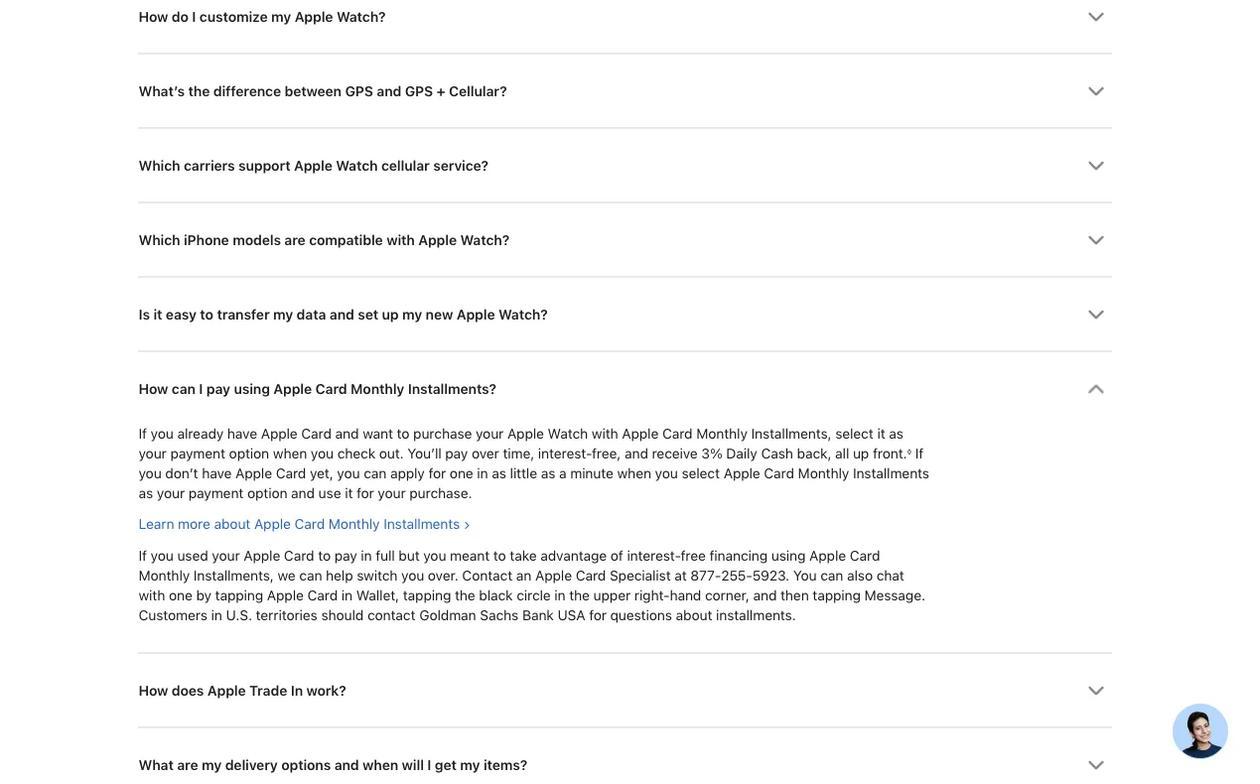 Task type: describe. For each thing, give the bounding box(es) containing it.
payment inside if you don't have apple card yet, you can apply for one in as little as a minute when you select apple card monthly installments as your payment option and use it for your purchase.
[[188, 485, 244, 502]]

pay inside if you used your apple card to pay in full but you meant to take advantage of interest-free financing using apple card monthly installments, we can help switch you over. contact an apple card specialist at 877-255-5923. you can also chat with one by tapping apple card in wallet, tapping the black circle in the upper right-hand corner, and then tapping message. customers in u.s. territories should contact goldman sachs bank usa for questions about installments.
[[334, 547, 357, 564]]

watch inside if you already have apple card and want to purchase your apple watch with apple card monthly installments, select it as your payment option when you check out. you'll pay over time, interest-free, and receive 3% daily cash back, all up front. ◊
[[548, 426, 588, 443]]

to inside dropdown button
[[200, 306, 214, 323]]

what are my delivery options and when will i get my items?
[[139, 757, 528, 774]]

installments, inside if you already have apple card and want to purchase your apple watch with apple card monthly installments, select it as your payment option when you check out. you'll pay over time, interest-free, and receive 3% daily cash back, all up front. ◊
[[752, 426, 832, 443]]

how do i customize my apple watch?
[[139, 8, 386, 25]]

installments?
[[408, 380, 497, 397]]

interest- inside if you already have apple card and want to purchase your apple watch with apple card monthly installments, select it as your payment option when you check out. you'll pay over time, interest-free, and receive 3% daily cash back, all up front. ◊
[[538, 446, 592, 462]]

but
[[399, 547, 420, 564]]

what's the difference between gps and gps + cellular? button
[[139, 54, 1112, 128]]

compatible
[[309, 231, 383, 248]]

you up yet,
[[311, 446, 334, 462]]

cellular?
[[449, 82, 507, 99]]

you left already
[[151, 426, 174, 443]]

if for if you used your apple card to pay in full but you meant to take advantage of interest-free financing using apple card monthly installments, we can help switch you over. contact an apple card specialist at 877-255-5923. you can also chat with one by tapping apple card in wallet, tapping the black circle in the upper right-hand corner, and then tapping message. customers in u.s. territories should contact goldman sachs bank usa for questions about installments.
[[139, 547, 147, 564]]

card left yet,
[[276, 465, 306, 482]]

already
[[177, 426, 224, 443]]

you down receive
[[655, 465, 678, 482]]

over
[[472, 446, 499, 462]]

cellular
[[381, 157, 430, 174]]

with inside if you used your apple card to pay in full but you meant to take advantage of interest-free financing using apple card monthly installments, we can help switch you over. contact an apple card specialist at 877-255-5923. you can also chat with one by tapping apple card in wallet, tapping the black circle in the upper right-hand corner, and then tapping message. customers in u.s. territories should contact goldman sachs bank usa for questions about installments.
[[139, 587, 165, 604]]

are inside dropdown button
[[284, 231, 306, 248]]

with inside dropdown button
[[387, 231, 415, 248]]

you up 'over.'
[[423, 547, 446, 564]]

is
[[139, 306, 150, 323]]

as left a
[[541, 465, 556, 482]]

transfer
[[217, 306, 270, 323]]

chat
[[877, 567, 905, 584]]

contact
[[367, 607, 416, 624]]

you'll
[[408, 446, 442, 462]]

installments.
[[716, 607, 796, 624]]

what's
[[139, 82, 185, 99]]

will
[[402, 757, 424, 774]]

u.s.
[[226, 607, 252, 624]]

3%
[[702, 446, 723, 462]]

card down advantage
[[576, 567, 606, 584]]

full
[[376, 547, 395, 564]]

specialist
[[610, 567, 671, 584]]

my left "new"
[[402, 306, 422, 323]]

how can i pay using apple card monthly installments?
[[139, 380, 497, 397]]

work?
[[306, 682, 346, 699]]

using inside if you used your apple card to pay in full but you meant to take advantage of interest-free financing using apple card monthly installments, we can help switch you over. contact an apple card specialist at 877-255-5923. you can also chat with one by tapping apple card in wallet, tapping the black circle in the upper right-hand corner, and then tapping message. customers in u.s. territories should contact goldman sachs bank usa for questions about installments.
[[772, 547, 806, 564]]

an
[[516, 567, 532, 584]]

and inside what are my delivery options and when will i get my items? dropdown button
[[334, 757, 359, 774]]

one inside if you don't have apple card yet, you can apply for one in as little as a minute when you select apple card monthly installments as your payment option and use it for your purchase.
[[450, 465, 474, 482]]

customers
[[139, 607, 208, 624]]

new
[[426, 306, 453, 323]]

which for which iphone models are compatible with apple watch?
[[139, 231, 180, 248]]

carriers
[[184, 157, 235, 174]]

hand
[[670, 587, 702, 604]]

have for don't
[[202, 465, 232, 482]]

chevrondown image for what are my delivery options and when will i get my items?
[[1088, 757, 1105, 774]]

all
[[836, 446, 850, 462]]

and inside if you don't have apple card yet, you can apply for one in as little as a minute when you select apple card monthly installments as your payment option and use it for your purchase.
[[291, 485, 315, 502]]

then
[[781, 587, 809, 604]]

if for if you don't have apple card yet, you can apply for one in as little as a minute when you select apple card monthly installments as your payment option and use it for your purchase.
[[916, 446, 924, 462]]

black
[[479, 587, 513, 604]]

how does apple trade in work? button
[[139, 654, 1112, 728]]

monthly inside if you already have apple card and want to purchase your apple watch with apple card monthly installments, select it as your payment option when you check out. you'll pay over time, interest-free, and receive 3% daily cash back, all up front. ◊
[[697, 426, 748, 443]]

data
[[297, 306, 326, 323]]

free
[[681, 547, 706, 564]]

i for do
[[192, 8, 196, 25]]

financing
[[710, 547, 768, 564]]

can inside if you don't have apple card yet, you can apply for one in as little as a minute when you select apple card monthly installments as your payment option and use it for your purchase.
[[364, 465, 387, 482]]

are inside dropdown button
[[177, 757, 198, 774]]

my left "data"
[[273, 306, 293, 323]]

upper
[[594, 587, 631, 604]]

2 horizontal spatial i
[[428, 757, 431, 774]]

receive
[[652, 446, 698, 462]]

2 horizontal spatial the
[[569, 587, 590, 604]]

which for which carriers support apple watch cellular service?
[[139, 157, 180, 174]]

chevrondown image for which carriers support apple watch cellular service?
[[1088, 157, 1105, 174]]

difference
[[213, 82, 281, 99]]

pay inside if you already have apple card and want to purchase your apple watch with apple card monthly installments, select it as your payment option when you check out. you'll pay over time, interest-free, and receive 3% daily cash back, all up front. ◊
[[445, 446, 468, 462]]

how do i customize my apple watch? button
[[139, 0, 1112, 53]]

you
[[793, 567, 817, 584]]

and inside is it easy to transfer my data and set up my new apple watch? dropdown button
[[330, 306, 354, 323]]

your inside if you used your apple card to pay in full but you meant to take advantage of interest-free financing using apple card monthly installments, we can help switch you over. contact an apple card specialist at 877-255-5923. you can also chat with one by tapping apple card in wallet, tapping the black circle in the upper right-hand corner, and then tapping message. customers in u.s. territories should contact goldman sachs bank usa for questions about installments.
[[212, 547, 240, 564]]

goldman
[[419, 607, 476, 624]]

chevrondown image for installments?
[[1088, 381, 1105, 398]]

service?
[[433, 157, 489, 174]]

to up help
[[318, 547, 331, 564]]

also
[[847, 567, 873, 584]]

to inside if you already have apple card and want to purchase your apple watch with apple card monthly installments, select it as your payment option when you check out. you'll pay over time, interest-free, and receive 3% daily cash back, all up front. ◊
[[397, 426, 410, 443]]

easy
[[166, 306, 197, 323]]

have for already
[[227, 426, 257, 443]]

card down help
[[307, 587, 338, 604]]

option inside if you don't have apple card yet, you can apply for one in as little as a minute when you select apple card monthly installments as your payment option and use it for your purchase.
[[247, 485, 287, 502]]

if you don't have apple card yet, you can apply for one in as little as a minute when you select apple card monthly installments as your payment option and use it for your purchase.
[[139, 446, 930, 502]]

is it easy to transfer my data and set up my new apple watch?
[[139, 306, 548, 323]]

you down check in the left of the page
[[337, 465, 360, 482]]

877-
[[691, 567, 721, 584]]

installments, inside if you used your apple card to pay in full but you meant to take advantage of interest-free financing using apple card monthly installments, we can help switch you over. contact an apple card specialist at 877-255-5923. you can also chat with one by tapping apple card in wallet, tapping the black circle in the upper right-hand corner, and then tapping message. customers in u.s. territories should contact goldman sachs bank usa for questions about installments.
[[194, 567, 274, 584]]

chevrondown image for how do i customize my apple watch?
[[1088, 8, 1105, 25]]

more
[[178, 516, 210, 533]]

yet,
[[310, 465, 333, 482]]

don't
[[165, 465, 198, 482]]

+
[[437, 82, 446, 99]]

monthly down use
[[329, 516, 380, 533]]

in
[[291, 682, 303, 699]]

take
[[510, 547, 537, 564]]

questions
[[611, 607, 672, 624]]

0 horizontal spatial for
[[357, 485, 374, 502]]

when inside if you don't have apple card yet, you can apply for one in as little as a minute when you select apple card monthly installments as your payment option and use it for your purchase.
[[617, 465, 652, 482]]

1 vertical spatial watch?
[[460, 231, 510, 248]]

which iphone models are compatible with apple watch? button
[[139, 203, 1112, 277]]

your down don't
[[157, 485, 185, 502]]

what
[[139, 757, 174, 774]]

the inside dropdown button
[[188, 82, 210, 99]]

chevrondown image inside which iphone models are compatible with apple watch? dropdown button
[[1088, 232, 1105, 249]]

front.
[[873, 446, 907, 462]]

card up receive
[[663, 426, 693, 443]]

when inside if you already have apple card and want to purchase your apple watch with apple card monthly installments, select it as your payment option when you check out. you'll pay over time, interest-free, and receive 3% daily cash back, all up front. ◊
[[273, 446, 307, 462]]

little
[[510, 465, 537, 482]]

can right we
[[299, 567, 322, 584]]

you down but
[[401, 567, 424, 584]]

pay inside dropdown button
[[206, 380, 230, 397]]

chevrondown image for set
[[1088, 306, 1105, 323]]

at
[[675, 567, 687, 584]]

corner,
[[705, 587, 750, 604]]

monthly inside if you don't have apple card yet, you can apply for one in as little as a minute when you select apple card monthly installments as your payment option and use it for your purchase.
[[798, 465, 850, 482]]

about inside if you used your apple card to pay in full but you meant to take advantage of interest-free financing using apple card monthly installments, we can help switch you over. contact an apple card specialist at 877-255-5923. you can also chat with one by tapping apple card in wallet, tapping the black circle in the upper right-hand corner, and then tapping message. customers in u.s. territories should contact goldman sachs bank usa for questions about installments.
[[676, 607, 713, 624]]

wallet,
[[356, 587, 399, 604]]

and inside if you used your apple card to pay in full but you meant to take advantage of interest-free financing using apple card monthly installments, we can help switch you over. contact an apple card specialist at 877-255-5923. you can also chat with one by tapping apple card in wallet, tapping the black circle in the upper right-hand corner, and then tapping message. customers in u.s. territories should contact goldman sachs bank usa for questions about installments.
[[753, 587, 777, 604]]

2 tapping from the left
[[403, 587, 451, 604]]

0 vertical spatial about
[[214, 516, 251, 533]]

back,
[[797, 446, 832, 462]]

interest- inside if you used your apple card to pay in full but you meant to take advantage of interest-free financing using apple card monthly installments, we can help switch you over. contact an apple card specialist at 877-255-5923. you can also chat with one by tapping apple card in wallet, tapping the black circle in the upper right-hand corner, and then tapping message. customers in u.s. territories should contact goldman sachs bank usa for questions about installments.
[[627, 547, 681, 564]]

2 vertical spatial watch?
[[499, 306, 548, 323]]

it inside if you don't have apple card yet, you can apply for one in as little as a minute when you select apple card monthly installments as your payment option and use it for your purchase.
[[345, 485, 353, 502]]



Task type: vqa. For each thing, say whether or not it's contained in the screenshot.
can's I
yes



Task type: locate. For each thing, give the bounding box(es) containing it.
installments inside if you don't have apple card yet, you can apply for one in as little as a minute when you select apple card monthly installments as your payment option and use it for your purchase.
[[853, 465, 930, 482]]

0 horizontal spatial select
[[682, 465, 720, 482]]

3 chevrondown image from the top
[[1088, 306, 1105, 323]]

2 vertical spatial how
[[139, 682, 168, 699]]

have inside if you already have apple card and want to purchase your apple watch with apple card monthly installments, select it as your payment option when you check out. you'll pay over time, interest-free, and receive 3% daily cash back, all up front. ◊
[[227, 426, 257, 443]]

up inside if you already have apple card and want to purchase your apple watch with apple card monthly installments, select it as your payment option when you check out. you'll pay over time, interest-free, and receive 3% daily cash back, all up front. ◊
[[853, 446, 869, 462]]

chevrondown image inside is it easy to transfer my data and set up my new apple watch? dropdown button
[[1088, 306, 1105, 323]]

chevrondown image inside what's the difference between gps and gps + cellular? dropdown button
[[1088, 83, 1105, 100]]

are right models
[[284, 231, 306, 248]]

you left don't
[[139, 465, 162, 482]]

if down the learn
[[139, 547, 147, 564]]

2 vertical spatial when
[[363, 757, 398, 774]]

2 vertical spatial it
[[345, 485, 353, 502]]

one up customers
[[169, 587, 192, 604]]

1 which from the top
[[139, 157, 180, 174]]

purchase
[[413, 426, 472, 443]]

i left get
[[428, 757, 431, 774]]

can inside how can i pay using apple card monthly installments? dropdown button
[[172, 380, 196, 397]]

with up customers
[[139, 587, 165, 604]]

0 horizontal spatial tapping
[[215, 587, 263, 604]]

tapping up u.s.
[[215, 587, 263, 604]]

payment inside if you already have apple card and want to purchase your apple watch with apple card monthly installments, select it as your payment option when you check out. you'll pay over time, interest-free, and receive 3% daily cash back, all up front. ◊
[[170, 446, 225, 462]]

tapping down also
[[813, 587, 861, 604]]

your up the over
[[476, 426, 504, 443]]

should
[[321, 607, 364, 624]]

chevrondown image inside what are my delivery options and when will i get my items? dropdown button
[[1088, 757, 1105, 774]]

meant
[[450, 547, 490, 564]]

delivery
[[225, 757, 278, 774]]

support
[[238, 157, 291, 174]]

circle
[[517, 587, 551, 604]]

the
[[188, 82, 210, 99], [455, 587, 475, 604], [569, 587, 590, 604]]

0 vertical spatial for
[[429, 465, 446, 482]]

watch? inside dropdown button
[[337, 8, 386, 25]]

list item
[[139, 351, 1112, 653]]

1 horizontal spatial installments,
[[752, 426, 832, 443]]

2 horizontal spatial for
[[589, 607, 607, 624]]

1 vertical spatial pay
[[445, 446, 468, 462]]

2 vertical spatial chevrondown image
[[1088, 757, 1105, 774]]

5 chevrondown image from the top
[[1088, 683, 1105, 700]]

are
[[284, 231, 306, 248], [177, 757, 198, 774]]

1 horizontal spatial the
[[455, 587, 475, 604]]

use
[[319, 485, 341, 502]]

and down 5923.
[[753, 587, 777, 604]]

1 vertical spatial installments,
[[194, 567, 274, 584]]

get
[[435, 757, 457, 774]]

2 vertical spatial if
[[139, 547, 147, 564]]

you
[[151, 426, 174, 443], [311, 446, 334, 462], [139, 465, 162, 482], [337, 465, 360, 482], [655, 465, 678, 482], [151, 547, 174, 564], [423, 547, 446, 564], [401, 567, 424, 584]]

help
[[326, 567, 353, 584]]

switch
[[357, 567, 398, 584]]

set
[[358, 306, 378, 323]]

installments down front. at the bottom right of page
[[853, 465, 930, 482]]

your down apply
[[378, 485, 406, 502]]

models
[[233, 231, 281, 248]]

watch up a
[[548, 426, 588, 443]]

1 horizontal spatial one
[[450, 465, 474, 482]]

1 horizontal spatial pay
[[334, 547, 357, 564]]

to
[[200, 306, 214, 323], [397, 426, 410, 443], [318, 547, 331, 564], [494, 547, 506, 564]]

1 vertical spatial one
[[169, 587, 192, 604]]

in down the over
[[477, 465, 488, 482]]

and left +
[[377, 82, 402, 99]]

does
[[172, 682, 204, 699]]

with right compatible
[[387, 231, 415, 248]]

as up front. at the bottom right of page
[[889, 426, 904, 443]]

card up check in the left of the page
[[315, 380, 347, 397]]

want
[[363, 426, 393, 443]]

select inside if you already have apple card and want to purchase your apple watch with apple card monthly installments, select it as your payment option when you check out. you'll pay over time, interest-free, and receive 3% daily cash back, all up front. ◊
[[836, 426, 874, 443]]

gps left +
[[405, 82, 433, 99]]

we
[[278, 567, 296, 584]]

you left used
[[151, 547, 174, 564]]

2 horizontal spatial pay
[[445, 446, 468, 462]]

for up purchase.
[[429, 465, 446, 482]]

time,
[[503, 446, 535, 462]]

0 vertical spatial option
[[229, 446, 269, 462]]

1 vertical spatial up
[[853, 446, 869, 462]]

monthly up want
[[351, 380, 405, 397]]

using up you
[[772, 547, 806, 564]]

using
[[234, 380, 270, 397], [772, 547, 806, 564]]

1 chevrondown image from the top
[[1088, 8, 1105, 25]]

1 horizontal spatial are
[[284, 231, 306, 248]]

as inside if you already have apple card and want to purchase your apple watch with apple card monthly installments, select it as your payment option when you check out. you'll pay over time, interest-free, and receive 3% daily cash back, all up front. ◊
[[889, 426, 904, 443]]

between
[[285, 82, 342, 99]]

i for can
[[199, 380, 203, 397]]

customize
[[199, 8, 268, 25]]

1 vertical spatial which
[[139, 231, 180, 248]]

and left use
[[291, 485, 315, 502]]

when down free,
[[617, 465, 652, 482]]

0 horizontal spatial one
[[169, 587, 192, 604]]

watch? up what's the difference between gps and gps + cellular?
[[337, 8, 386, 25]]

card up also
[[850, 547, 880, 564]]

2 horizontal spatial it
[[878, 426, 886, 443]]

0 horizontal spatial it
[[153, 306, 162, 323]]

select down 3%
[[682, 465, 720, 482]]

1 tapping from the left
[[215, 587, 263, 604]]

2 chevrondown image from the top
[[1088, 157, 1105, 174]]

0 vertical spatial payment
[[170, 446, 225, 462]]

payment down already
[[170, 446, 225, 462]]

0 horizontal spatial when
[[273, 446, 307, 462]]

chevrondown image
[[1088, 83, 1105, 100], [1088, 232, 1105, 249], [1088, 306, 1105, 323], [1088, 381, 1105, 398], [1088, 683, 1105, 700]]

gps right between
[[345, 82, 373, 99]]

with inside if you already have apple card and want to purchase your apple watch with apple card monthly installments, select it as your payment option when you check out. you'll pay over time, interest-free, and receive 3% daily cash back, all up front. ◊
[[592, 426, 618, 443]]

1 horizontal spatial about
[[676, 607, 713, 624]]

in inside if you don't have apple card yet, you can apply for one in as little as a minute when you select apple card monthly installments as your payment option and use it for your purchase.
[[477, 465, 488, 482]]

2 horizontal spatial when
[[617, 465, 652, 482]]

about
[[214, 516, 251, 533], [676, 607, 713, 624]]

0 vertical spatial watch?
[[337, 8, 386, 25]]

items?
[[484, 757, 528, 774]]

my left delivery
[[202, 757, 222, 774]]

pay up already
[[206, 380, 230, 397]]

chevrondown image inside how do i customize my apple watch? dropdown button
[[1088, 8, 1105, 25]]

1 vertical spatial chevrondown image
[[1088, 157, 1105, 174]]

pay up help
[[334, 547, 357, 564]]

1 vertical spatial for
[[357, 485, 374, 502]]

monthly down used
[[139, 567, 190, 584]]

can down out.
[[364, 465, 387, 482]]

monthly up 3%
[[697, 426, 748, 443]]

if inside if you don't have apple card yet, you can apply for one in as little as a minute when you select apple card monthly installments as your payment option and use it for your purchase.
[[916, 446, 924, 462]]

3 chevrondown image from the top
[[1088, 757, 1105, 774]]

daily
[[727, 446, 758, 462]]

watch? right "new"
[[499, 306, 548, 323]]

as up the learn
[[139, 485, 153, 502]]

can up already
[[172, 380, 196, 397]]

as down the over
[[492, 465, 507, 482]]

how does apple trade in work?
[[139, 682, 346, 699]]

iphone
[[184, 231, 229, 248]]

1 horizontal spatial interest-
[[627, 547, 681, 564]]

with
[[387, 231, 415, 248], [592, 426, 618, 443], [139, 587, 165, 604]]

card down cash
[[764, 465, 795, 482]]

it inside if you already have apple card and want to purchase your apple watch with apple card monthly installments, select it as your payment option when you check out. you'll pay over time, interest-free, and receive 3% daily cash back, all up front. ◊
[[878, 426, 886, 443]]

4 chevrondown image from the top
[[1088, 381, 1105, 398]]

one up purchase.
[[450, 465, 474, 482]]

watch inside dropdown button
[[336, 157, 378, 174]]

0 horizontal spatial the
[[188, 82, 210, 99]]

interest- up specialist
[[627, 547, 681, 564]]

when
[[273, 446, 307, 462], [617, 465, 652, 482], [363, 757, 398, 774]]

how left do
[[139, 8, 168, 25]]

0 horizontal spatial i
[[192, 8, 196, 25]]

it right use
[[345, 485, 353, 502]]

0 horizontal spatial about
[[214, 516, 251, 533]]

which left carriers on the left
[[139, 157, 180, 174]]

for inside if you used your apple card to pay in full but you meant to take advantage of interest-free financing using apple card monthly installments, we can help switch you over. contact an apple card specialist at 877-255-5923. you can also chat with one by tapping apple card in wallet, tapping the black circle in the upper right-hand corner, and then tapping message. customers in u.s. territories should contact goldman sachs bank usa for questions about installments.
[[589, 607, 607, 624]]

which inside dropdown button
[[139, 231, 180, 248]]

apply
[[390, 465, 425, 482]]

i up already
[[199, 380, 203, 397]]

if
[[139, 426, 147, 443], [916, 446, 924, 462], [139, 547, 147, 564]]

1 vertical spatial how
[[139, 380, 168, 397]]

chevrondown image for cellular?
[[1088, 83, 1105, 100]]

how for how does apple trade in work?
[[139, 682, 168, 699]]

over.
[[428, 567, 459, 584]]

which carriers support apple watch cellular service? button
[[139, 129, 1112, 202]]

2 vertical spatial i
[[428, 757, 431, 774]]

chevrondown image inside how can i pay using apple card monthly installments? dropdown button
[[1088, 381, 1105, 398]]

1 horizontal spatial it
[[345, 485, 353, 502]]

3 how from the top
[[139, 682, 168, 699]]

card up yet,
[[301, 426, 332, 443]]

2 vertical spatial for
[[589, 607, 607, 624]]

purchase.
[[410, 485, 472, 502]]

0 horizontal spatial are
[[177, 757, 198, 774]]

installments up but
[[384, 516, 460, 533]]

is it easy to transfer my data and set up my new apple watch? button
[[139, 278, 1112, 351]]

0 horizontal spatial gps
[[345, 82, 373, 99]]

2 how from the top
[[139, 380, 168, 397]]

if right ◊
[[916, 446, 924, 462]]

pay down purchase
[[445, 446, 468, 462]]

chevrondown image inside which carriers support apple watch cellular service? dropdown button
[[1088, 157, 1105, 174]]

with up free,
[[592, 426, 618, 443]]

it right is
[[153, 306, 162, 323]]

3 tapping from the left
[[813, 587, 861, 604]]

options
[[281, 757, 331, 774]]

2 which from the top
[[139, 231, 180, 248]]

1 vertical spatial select
[[682, 465, 720, 482]]

watch
[[336, 157, 378, 174], [548, 426, 588, 443]]

2 horizontal spatial tapping
[[813, 587, 861, 604]]

my
[[271, 8, 291, 25], [273, 306, 293, 323], [402, 306, 422, 323], [202, 757, 222, 774], [460, 757, 480, 774]]

watch left cellular
[[336, 157, 378, 174]]

bank
[[522, 607, 554, 624]]

used
[[177, 547, 208, 564]]

1 horizontal spatial i
[[199, 380, 203, 397]]

card down use
[[295, 516, 325, 533]]

in left full
[[361, 547, 372, 564]]

1 vertical spatial watch
[[548, 426, 588, 443]]

0 horizontal spatial pay
[[206, 380, 230, 397]]

which inside dropdown button
[[139, 157, 180, 174]]

learn more about apple card monthly installments link
[[139, 516, 470, 533]]

0 vertical spatial installments
[[853, 465, 930, 482]]

list item containing how can i pay using apple card monthly installments?
[[139, 351, 1112, 653]]

how for how do i customize my apple watch?
[[139, 8, 168, 25]]

installments, up cash
[[752, 426, 832, 443]]

your up don't
[[139, 446, 167, 462]]

1 vertical spatial with
[[592, 426, 618, 443]]

0 vertical spatial installments,
[[752, 426, 832, 443]]

0 vertical spatial how
[[139, 8, 168, 25]]

how down is
[[139, 380, 168, 397]]

can right you
[[821, 567, 844, 584]]

in up usa
[[555, 587, 566, 604]]

1 vertical spatial using
[[772, 547, 806, 564]]

minute
[[570, 465, 614, 482]]

chevrondown image
[[1088, 8, 1105, 25], [1088, 157, 1105, 174], [1088, 757, 1105, 774]]

are right what
[[177, 757, 198, 774]]

which
[[139, 157, 180, 174], [139, 231, 180, 248]]

monthly down back,
[[798, 465, 850, 482]]

0 vertical spatial with
[[387, 231, 415, 248]]

do
[[172, 8, 189, 25]]

select
[[836, 426, 874, 443], [682, 465, 720, 482]]

i right do
[[192, 8, 196, 25]]

1 vertical spatial i
[[199, 380, 203, 397]]

when left will
[[363, 757, 398, 774]]

1 horizontal spatial tapping
[[403, 587, 451, 604]]

to up contact
[[494, 547, 506, 564]]

0 horizontal spatial interest-
[[538, 446, 592, 462]]

0 vertical spatial chevrondown image
[[1088, 8, 1105, 25]]

it
[[153, 306, 162, 323], [878, 426, 886, 443], [345, 485, 353, 502]]

if inside if you already have apple card and want to purchase your apple watch with apple card monthly installments, select it as your payment option when you check out. you'll pay over time, interest-free, and receive 3% daily cash back, all up front. ◊
[[139, 426, 147, 443]]

in up should
[[342, 587, 353, 604]]

my right get
[[460, 757, 480, 774]]

if for if you already have apple card and want to purchase your apple watch with apple card monthly installments, select it as your payment option when you check out. you'll pay over time, interest-free, and receive 3% daily cash back, all up front. ◊
[[139, 426, 147, 443]]

0 vertical spatial using
[[234, 380, 270, 397]]

a
[[559, 465, 567, 482]]

0 vertical spatial i
[[192, 8, 196, 25]]

1 chevrondown image from the top
[[1088, 83, 1105, 100]]

what's the difference between gps and gps + cellular?
[[139, 82, 507, 99]]

1 vertical spatial are
[[177, 757, 198, 774]]

watch?
[[337, 8, 386, 25], [460, 231, 510, 248], [499, 306, 548, 323]]

it inside dropdown button
[[153, 306, 162, 323]]

in left u.s.
[[211, 607, 222, 624]]

how for how can i pay using apple card monthly installments?
[[139, 380, 168, 397]]

1 how from the top
[[139, 8, 168, 25]]

by
[[196, 587, 212, 604]]

0 horizontal spatial with
[[139, 587, 165, 604]]

1 vertical spatial if
[[916, 446, 924, 462]]

up right "set"
[[382, 306, 399, 323]]

for right use
[[357, 485, 374, 502]]

0 vertical spatial are
[[284, 231, 306, 248]]

0 vertical spatial interest-
[[538, 446, 592, 462]]

5923.
[[753, 567, 790, 584]]

option inside if you already have apple card and want to purchase your apple watch with apple card monthly installments, select it as your payment option when you check out. you'll pay over time, interest-free, and receive 3% daily cash back, all up front. ◊
[[229, 446, 269, 462]]

which left iphone on the left top of the page
[[139, 231, 180, 248]]

the right what's
[[188, 82, 210, 99]]

1 horizontal spatial up
[[853, 446, 869, 462]]

select up all on the bottom right
[[836, 426, 874, 443]]

1 vertical spatial about
[[676, 607, 713, 624]]

chevrondown image inside how does apple trade in work? dropdown button
[[1088, 683, 1105, 700]]

and up check in the left of the page
[[335, 426, 359, 443]]

cash
[[761, 446, 794, 462]]

if inside if you used your apple card to pay in full but you meant to take advantage of interest-free financing using apple card monthly installments, we can help switch you over. contact an apple card specialist at 877-255-5923. you can also chat with one by tapping apple card in wallet, tapping the black circle in the upper right-hand corner, and then tapping message. customers in u.s. territories should contact goldman sachs bank usa for questions about installments.
[[139, 547, 147, 564]]

have
[[227, 426, 257, 443], [202, 465, 232, 482]]

0 vertical spatial it
[[153, 306, 162, 323]]

2 vertical spatial pay
[[334, 547, 357, 564]]

interest-
[[538, 446, 592, 462], [627, 547, 681, 564]]

if left already
[[139, 426, 147, 443]]

contact
[[462, 567, 513, 584]]

how can i pay using apple card monthly installments? button
[[139, 352, 1112, 426]]

0 vertical spatial select
[[836, 426, 874, 443]]

have right already
[[227, 426, 257, 443]]

1 vertical spatial interest-
[[627, 547, 681, 564]]

monthly
[[351, 380, 405, 397], [697, 426, 748, 443], [798, 465, 850, 482], [329, 516, 380, 533], [139, 567, 190, 584]]

up right all on the bottom right
[[853, 446, 869, 462]]

0 vertical spatial which
[[139, 157, 180, 174]]

option
[[229, 446, 269, 462], [247, 485, 287, 502]]

1 horizontal spatial gps
[[405, 82, 433, 99]]

have right don't
[[202, 465, 232, 482]]

2 vertical spatial with
[[139, 587, 165, 604]]

tapping down 'over.'
[[403, 587, 451, 604]]

◊
[[907, 447, 912, 457]]

card
[[315, 380, 347, 397], [301, 426, 332, 443], [663, 426, 693, 443], [276, 465, 306, 482], [764, 465, 795, 482], [295, 516, 325, 533], [284, 547, 314, 564], [850, 547, 880, 564], [576, 567, 606, 584], [307, 587, 338, 604]]

1 vertical spatial option
[[247, 485, 287, 502]]

0 vertical spatial one
[[450, 465, 474, 482]]

0 vertical spatial have
[[227, 426, 257, 443]]

1 gps from the left
[[345, 82, 373, 99]]

learn more about apple card monthly installments
[[139, 516, 460, 533]]

one inside if you used your apple card to pay in full but you meant to take advantage of interest-free financing using apple card monthly installments, we can help switch you over. contact an apple card specialist at 877-255-5923. you can also chat with one by tapping apple card in wallet, tapping the black circle in the upper right-hand corner, and then tapping message. customers in u.s. territories should contact goldman sachs bank usa for questions about installments.
[[169, 587, 192, 604]]

1 vertical spatial payment
[[188, 485, 244, 502]]

1 vertical spatial it
[[878, 426, 886, 443]]

installments, up by on the left bottom of page
[[194, 567, 274, 584]]

2 chevrondown image from the top
[[1088, 232, 1105, 249]]

0 horizontal spatial installments,
[[194, 567, 274, 584]]

using down the transfer
[[234, 380, 270, 397]]

if you used your apple card to pay in full but you meant to take advantage of interest-free financing using apple card monthly installments, we can help switch you over. contact an apple card specialist at 877-255-5923. you can also chat with one by tapping apple card in wallet, tapping the black circle in the upper right-hand corner, and then tapping message. customers in u.s. territories should contact goldman sachs bank usa for questions about installments.
[[139, 547, 926, 624]]

to up out.
[[397, 426, 410, 443]]

1 horizontal spatial for
[[429, 465, 446, 482]]

it up front. at the bottom right of page
[[878, 426, 886, 443]]

which iphone models are compatible with apple watch?
[[139, 231, 510, 248]]

free,
[[592, 446, 621, 462]]

1 vertical spatial when
[[617, 465, 652, 482]]

1 horizontal spatial select
[[836, 426, 874, 443]]

0 horizontal spatial watch
[[336, 157, 378, 174]]

1 vertical spatial installments
[[384, 516, 460, 533]]

which carriers support apple watch cellular service?
[[139, 157, 489, 174]]

card inside dropdown button
[[315, 380, 347, 397]]

pay
[[206, 380, 230, 397], [445, 446, 468, 462], [334, 547, 357, 564]]

when inside dropdown button
[[363, 757, 398, 774]]

0 vertical spatial when
[[273, 446, 307, 462]]

and inside what's the difference between gps and gps + cellular? dropdown button
[[377, 82, 402, 99]]

monthly inside if you used your apple card to pay in full but you meant to take advantage of interest-free financing using apple card monthly installments, we can help switch you over. contact an apple card specialist at 877-255-5923. you can also chat with one by tapping apple card in wallet, tapping the black circle in the upper right-hand corner, and then tapping message. customers in u.s. territories should contact goldman sachs bank usa for questions about installments.
[[139, 567, 190, 584]]

using inside dropdown button
[[234, 380, 270, 397]]

my right the customize
[[271, 8, 291, 25]]

0 vertical spatial if
[[139, 426, 147, 443]]

usa
[[558, 607, 586, 624]]

1 horizontal spatial with
[[387, 231, 415, 248]]

have inside if you don't have apple card yet, you can apply for one in as little as a minute when you select apple card monthly installments as your payment option and use it for your purchase.
[[202, 465, 232, 482]]

2 horizontal spatial with
[[592, 426, 618, 443]]

0 vertical spatial up
[[382, 306, 399, 323]]

check
[[337, 446, 376, 462]]

interest- up a
[[538, 446, 592, 462]]

1 vertical spatial have
[[202, 465, 232, 482]]

0 horizontal spatial installments
[[384, 516, 460, 533]]

select inside if you don't have apple card yet, you can apply for one in as little as a minute when you select apple card monthly installments as your payment option and use it for your purchase.
[[682, 465, 720, 482]]

monthly inside dropdown button
[[351, 380, 405, 397]]

2 gps from the left
[[405, 82, 433, 99]]

if you already have apple card and want to purchase your apple watch with apple card monthly installments, select it as your payment option when you check out. you'll pay over time, interest-free, and receive 3% daily cash back, all up front. ◊
[[139, 426, 912, 462]]

and right free,
[[625, 446, 648, 462]]

up inside dropdown button
[[382, 306, 399, 323]]

0 horizontal spatial using
[[234, 380, 270, 397]]

1 horizontal spatial when
[[363, 757, 398, 774]]

how left the does
[[139, 682, 168, 699]]

out.
[[379, 446, 404, 462]]

1 horizontal spatial installments
[[853, 465, 930, 482]]

0 vertical spatial watch
[[336, 157, 378, 174]]

card up we
[[284, 547, 314, 564]]

how inside list item
[[139, 380, 168, 397]]



